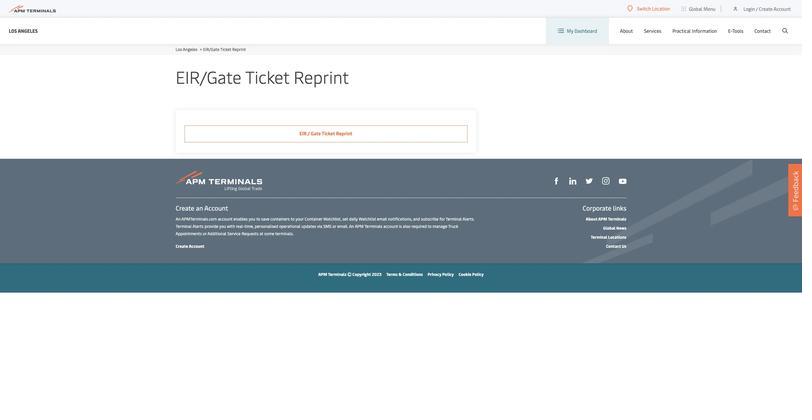 Task type: vqa. For each thing, say whether or not it's contained in the screenshot.
the left you
yes



Task type: locate. For each thing, give the bounding box(es) containing it.
1 horizontal spatial an
[[349, 224, 354, 230]]

my dashboard button
[[558, 18, 597, 44]]

global left the menu
[[689, 5, 703, 12]]

cookie policy
[[459, 272, 484, 278]]

0 vertical spatial los
[[9, 27, 17, 34]]

contact down locations
[[606, 244, 621, 250]]

1 horizontal spatial apm
[[355, 224, 364, 230]]

2 horizontal spatial ticket
[[322, 130, 335, 137]]

terminals left the ⓒ
[[328, 272, 347, 278]]

account up 'with'
[[218, 217, 232, 222]]

create for create an account
[[176, 204, 194, 213]]

0 horizontal spatial you
[[219, 224, 226, 230]]

1 horizontal spatial los
[[176, 47, 182, 52]]

with
[[227, 224, 235, 230]]

privacy
[[428, 272, 442, 278]]

services button
[[644, 18, 662, 44]]

an apmterminals.com account enables you to save containers to your container watchlist, set daily watchlist email notifications, and subscribe for terminal alerts. terminal alerts provide you with real-time, personalised operational updates via sms or email. an apm terminals account is also required to manage truck appointments or additional service requests at some terminals.
[[176, 217, 475, 237]]

1 horizontal spatial to
[[291, 217, 295, 222]]

practical information
[[673, 28, 717, 34]]

los
[[9, 27, 17, 34], [176, 47, 182, 52]]

watchlist
[[359, 217, 376, 222]]

instagram image
[[602, 178, 610, 185]]

you left 'with'
[[219, 224, 226, 230]]

to
[[256, 217, 260, 222], [291, 217, 295, 222], [428, 224, 432, 230]]

0 horizontal spatial terminal
[[176, 224, 192, 230]]

global inside button
[[689, 5, 703, 12]]

1 vertical spatial about
[[586, 217, 598, 222]]

global news link
[[603, 226, 627, 231]]

eir
[[300, 130, 307, 137]]

create
[[759, 5, 773, 12], [176, 204, 194, 213], [176, 244, 188, 250]]

0 horizontal spatial global
[[603, 226, 616, 231]]

0 vertical spatial account
[[218, 217, 232, 222]]

0 horizontal spatial about
[[586, 217, 598, 222]]

1 vertical spatial global
[[603, 226, 616, 231]]

create an account
[[176, 204, 228, 213]]

requests
[[242, 231, 259, 237]]

global up terminal locations link
[[603, 226, 616, 231]]

services
[[644, 28, 662, 34]]

for
[[440, 217, 445, 222]]

1 horizontal spatial /
[[756, 5, 758, 12]]

account left is
[[383, 224, 398, 230]]

0 vertical spatial reprint
[[232, 47, 246, 52]]

0 vertical spatial /
[[756, 5, 758, 12]]

practical information button
[[673, 18, 717, 44]]

1 vertical spatial terminal
[[176, 224, 192, 230]]

your
[[296, 217, 304, 222]]

locations
[[608, 235, 627, 240]]

terminal up appointments
[[176, 224, 192, 230]]

1 horizontal spatial terminals
[[365, 224, 382, 230]]

feedback button
[[789, 164, 802, 217]]

1 horizontal spatial account
[[383, 224, 398, 230]]

enables
[[233, 217, 248, 222]]

0 vertical spatial los angeles link
[[9, 27, 38, 34]]

angeles
[[18, 27, 38, 34], [183, 47, 198, 52]]

terminal up "truck"
[[446, 217, 462, 222]]

1 vertical spatial angeles
[[183, 47, 198, 52]]

0 horizontal spatial apm
[[318, 272, 327, 278]]

1 vertical spatial create
[[176, 204, 194, 213]]

/ right eir
[[308, 130, 310, 137]]

1 vertical spatial or
[[203, 231, 207, 237]]

contact
[[755, 28, 771, 34], [606, 244, 621, 250]]

0 vertical spatial contact
[[755, 28, 771, 34]]

2 vertical spatial apm
[[318, 272, 327, 278]]

1 policy from the left
[[442, 272, 454, 278]]

0 vertical spatial account
[[774, 5, 791, 12]]

about down corporate
[[586, 217, 598, 222]]

eir/gate down los angeles > eir/gate ticket reprint
[[176, 65, 242, 88]]

&
[[399, 272, 402, 278]]

about for about
[[620, 28, 633, 34]]

0 horizontal spatial /
[[308, 130, 310, 137]]

global
[[689, 5, 703, 12], [603, 226, 616, 231]]

1 vertical spatial /
[[308, 130, 310, 137]]

an
[[176, 217, 181, 222], [349, 224, 354, 230]]

2 vertical spatial terminals
[[328, 272, 347, 278]]

1 vertical spatial account
[[383, 224, 398, 230]]

or
[[333, 224, 336, 230], [203, 231, 207, 237]]

2 vertical spatial ticket
[[322, 130, 335, 137]]

copyright
[[353, 272, 371, 278]]

0 horizontal spatial los angeles link
[[9, 27, 38, 34]]

0 horizontal spatial an
[[176, 217, 181, 222]]

2 horizontal spatial terminals
[[608, 217, 627, 222]]

eir/gate
[[203, 47, 219, 52], [176, 65, 242, 88]]

0 vertical spatial global
[[689, 5, 703, 12]]

1 vertical spatial eir/gate
[[176, 65, 242, 88]]

about apm terminals
[[586, 217, 627, 222]]

you up time,
[[249, 217, 255, 222]]

los angeles > eir/gate ticket reprint
[[176, 47, 246, 52]]

0 vertical spatial you
[[249, 217, 255, 222]]

/ for login
[[756, 5, 758, 12]]

terminal
[[446, 217, 462, 222], [176, 224, 192, 230], [591, 235, 607, 240]]

2 vertical spatial create
[[176, 244, 188, 250]]

/
[[756, 5, 758, 12], [308, 130, 310, 137]]

terminals up global news link
[[608, 217, 627, 222]]

1 horizontal spatial global
[[689, 5, 703, 12]]

fill 44 link
[[586, 177, 593, 185]]

some
[[264, 231, 274, 237]]

1 horizontal spatial terminal
[[446, 217, 462, 222]]

email
[[377, 217, 387, 222]]

switch location button
[[628, 5, 670, 12]]

1 horizontal spatial angeles
[[183, 47, 198, 52]]

0 vertical spatial terminal
[[446, 217, 462, 222]]

1 vertical spatial contact
[[606, 244, 621, 250]]

policy
[[442, 272, 454, 278], [472, 272, 484, 278]]

0 vertical spatial angeles
[[18, 27, 38, 34]]

1 horizontal spatial about
[[620, 28, 633, 34]]

policy for cookie policy
[[472, 272, 484, 278]]

angeles for los angeles
[[18, 27, 38, 34]]

an
[[196, 204, 203, 213]]

to down subscribe
[[428, 224, 432, 230]]

2 policy from the left
[[472, 272, 484, 278]]

to left your
[[291, 217, 295, 222]]

subscribe
[[421, 217, 439, 222]]

2 horizontal spatial apm
[[598, 217, 607, 222]]

0 horizontal spatial los
[[9, 27, 17, 34]]

you tube link
[[619, 177, 627, 185]]

cookie policy link
[[459, 272, 484, 278]]

1 vertical spatial los angeles link
[[176, 47, 198, 52]]

or right sms
[[333, 224, 336, 230]]

ⓒ
[[347, 272, 352, 278]]

or down alerts
[[203, 231, 207, 237]]

news
[[617, 226, 627, 231]]

contact us link
[[606, 244, 627, 250]]

apm
[[598, 217, 607, 222], [355, 224, 364, 230], [318, 272, 327, 278]]

1 horizontal spatial contact
[[755, 28, 771, 34]]

shape link
[[553, 177, 560, 185]]

provide
[[205, 224, 218, 230]]

1 vertical spatial apm
[[355, 224, 364, 230]]

0 horizontal spatial contact
[[606, 244, 621, 250]]

2 vertical spatial terminal
[[591, 235, 607, 240]]

apm left the ⓒ
[[318, 272, 327, 278]]

0 vertical spatial or
[[333, 224, 336, 230]]

via
[[317, 224, 322, 230]]

terminals down watchlist in the left bottom of the page
[[365, 224, 382, 230]]

contact down login / create account link
[[755, 28, 771, 34]]

0 vertical spatial ticket
[[220, 47, 231, 52]]

0 horizontal spatial or
[[203, 231, 207, 237]]

create right login at the top right of page
[[759, 5, 773, 12]]

policy for privacy policy
[[442, 272, 454, 278]]

eir  / gate ticket reprint link
[[185, 126, 467, 143]]

create down appointments
[[176, 244, 188, 250]]

e-tools
[[728, 28, 744, 34]]

an down daily
[[349, 224, 354, 230]]

apm inside an apmterminals.com account enables you to save containers to your container watchlist, set daily watchlist email notifications, and subscribe for terminal alerts. terminal alerts provide you with real-time, personalised operational updates via sms or email. an apm terminals account is also required to manage truck appointments or additional service requests at some terminals.
[[355, 224, 364, 230]]

0 vertical spatial terminals
[[608, 217, 627, 222]]

daily
[[349, 217, 358, 222]]

switch location
[[637, 5, 670, 12]]

terminal locations
[[591, 235, 627, 240]]

apm down daily
[[355, 224, 364, 230]]

1 horizontal spatial ticket
[[245, 65, 289, 88]]

to left "save"
[[256, 217, 260, 222]]

0 vertical spatial eir/gate
[[203, 47, 219, 52]]

apm terminals ⓒ copyright 2023
[[318, 272, 382, 278]]

create for create account
[[176, 244, 188, 250]]

policy right privacy on the bottom
[[442, 272, 454, 278]]

0 horizontal spatial ticket
[[220, 47, 231, 52]]

terminal down global news
[[591, 235, 607, 240]]

0 horizontal spatial account
[[218, 217, 232, 222]]

1 horizontal spatial policy
[[472, 272, 484, 278]]

1 vertical spatial terminals
[[365, 224, 382, 230]]

at
[[260, 231, 263, 237]]

terminals
[[608, 217, 627, 222], [365, 224, 382, 230], [328, 272, 347, 278]]

1 vertical spatial los
[[176, 47, 182, 52]]

/ right login at the top right of page
[[756, 5, 758, 12]]

0 vertical spatial apm
[[598, 217, 607, 222]]

0 vertical spatial create
[[759, 5, 773, 12]]

dashboard
[[575, 28, 597, 34]]

0 horizontal spatial angeles
[[18, 27, 38, 34]]

2023
[[372, 272, 382, 278]]

contact button
[[755, 18, 771, 44]]

terms & conditions link
[[386, 272, 423, 278]]

ticket
[[220, 47, 231, 52], [245, 65, 289, 88], [322, 130, 335, 137]]

global menu
[[689, 5, 716, 12]]

apm down the corporate links
[[598, 217, 607, 222]]

reprint
[[232, 47, 246, 52], [294, 65, 349, 88], [336, 130, 352, 137]]

policy right cookie
[[472, 272, 484, 278]]

0 vertical spatial an
[[176, 217, 181, 222]]

an up appointments
[[176, 217, 181, 222]]

2 horizontal spatial terminal
[[591, 235, 607, 240]]

about left services
[[620, 28, 633, 34]]

linkedin__x28_alt_x29__3_ link
[[569, 177, 576, 185]]

0 vertical spatial about
[[620, 28, 633, 34]]

create left an
[[176, 204, 194, 213]]

0 horizontal spatial policy
[[442, 272, 454, 278]]

twitter image
[[586, 178, 593, 185]]

about
[[620, 28, 633, 34], [586, 217, 598, 222]]

eir/gate right >
[[203, 47, 219, 52]]

save
[[261, 217, 269, 222]]



Task type: describe. For each thing, give the bounding box(es) containing it.
cookie
[[459, 272, 471, 278]]

additional
[[208, 231, 227, 237]]

apmterminals.com
[[181, 217, 217, 222]]

about for about apm terminals
[[586, 217, 598, 222]]

email.
[[337, 224, 348, 230]]

create account link
[[176, 244, 205, 250]]

set
[[343, 217, 348, 222]]

angeles for los angeles > eir/gate ticket reprint
[[183, 47, 198, 52]]

service
[[228, 231, 241, 237]]

privacy policy
[[428, 272, 454, 278]]

also
[[403, 224, 411, 230]]

/ for eir
[[308, 130, 310, 137]]

1 vertical spatial reprint
[[294, 65, 349, 88]]

>
[[200, 47, 202, 52]]

containers
[[270, 217, 290, 222]]

global for global news
[[603, 226, 616, 231]]

global menu button
[[676, 0, 722, 17]]

contact us
[[606, 244, 627, 250]]

los for los angeles > eir/gate ticket reprint
[[176, 47, 182, 52]]

terminals.
[[275, 231, 294, 237]]

e-
[[728, 28, 733, 34]]

2 horizontal spatial to
[[428, 224, 432, 230]]

feedback
[[791, 171, 801, 202]]

menu
[[704, 5, 716, 12]]

2 vertical spatial account
[[189, 244, 205, 250]]

location
[[652, 5, 670, 12]]

1 vertical spatial you
[[219, 224, 226, 230]]

information
[[692, 28, 717, 34]]

about apm terminals link
[[586, 217, 627, 222]]

apmt footer logo image
[[176, 171, 262, 191]]

conditions
[[403, 272, 423, 278]]

updates
[[301, 224, 316, 230]]

0 horizontal spatial to
[[256, 217, 260, 222]]

alerts
[[193, 224, 204, 230]]

contact for contact
[[755, 28, 771, 34]]

about button
[[620, 18, 633, 44]]

1 horizontal spatial you
[[249, 217, 255, 222]]

1 vertical spatial an
[[349, 224, 354, 230]]

1 vertical spatial ticket
[[245, 65, 289, 88]]

is
[[399, 224, 402, 230]]

and
[[413, 217, 420, 222]]

links
[[613, 204, 627, 213]]

corporate links
[[583, 204, 627, 213]]

gate
[[311, 130, 321, 137]]

1 horizontal spatial los angeles link
[[176, 47, 198, 52]]

my
[[567, 28, 574, 34]]

switch
[[637, 5, 651, 12]]

los for los angeles
[[9, 27, 17, 34]]

operational
[[279, 224, 300, 230]]

global news
[[603, 226, 627, 231]]

los angeles
[[9, 27, 38, 34]]

watchlist,
[[323, 217, 342, 222]]

login / create account link
[[733, 0, 791, 17]]

youtube image
[[619, 179, 627, 184]]

tools
[[733, 28, 744, 34]]

linkedin image
[[569, 178, 576, 185]]

manage
[[433, 224, 447, 230]]

personalised
[[255, 224, 278, 230]]

global for global menu
[[689, 5, 703, 12]]

notifications,
[[388, 217, 412, 222]]

terms & conditions
[[386, 272, 423, 278]]

login / create account
[[744, 5, 791, 12]]

truck
[[448, 224, 458, 230]]

terminal locations link
[[591, 235, 627, 240]]

e-tools button
[[728, 18, 744, 44]]

required
[[412, 224, 427, 230]]

terms
[[386, 272, 398, 278]]

container
[[305, 217, 322, 222]]

my dashboard
[[567, 28, 597, 34]]

1 horizontal spatial or
[[333, 224, 336, 230]]

1 vertical spatial account
[[204, 204, 228, 213]]

2 vertical spatial reprint
[[336, 130, 352, 137]]

login
[[744, 5, 755, 12]]

sms
[[323, 224, 332, 230]]

instagram link
[[602, 177, 610, 185]]

terminals inside an apmterminals.com account enables you to save containers to your container watchlist, set daily watchlist email notifications, and subscribe for terminal alerts. terminal alerts provide you with real-time, personalised operational updates via sms or email. an apm terminals account is also required to manage truck appointments or additional service requests at some terminals.
[[365, 224, 382, 230]]

facebook image
[[553, 178, 560, 185]]

ticket inside eir  / gate ticket reprint link
[[322, 130, 335, 137]]

appointments
[[176, 231, 202, 237]]

us
[[622, 244, 627, 250]]

account inside login / create account link
[[774, 5, 791, 12]]

corporate
[[583, 204, 612, 213]]

0 horizontal spatial terminals
[[328, 272, 347, 278]]

time,
[[245, 224, 254, 230]]

contact for contact us
[[606, 244, 621, 250]]

privacy policy link
[[428, 272, 454, 278]]



